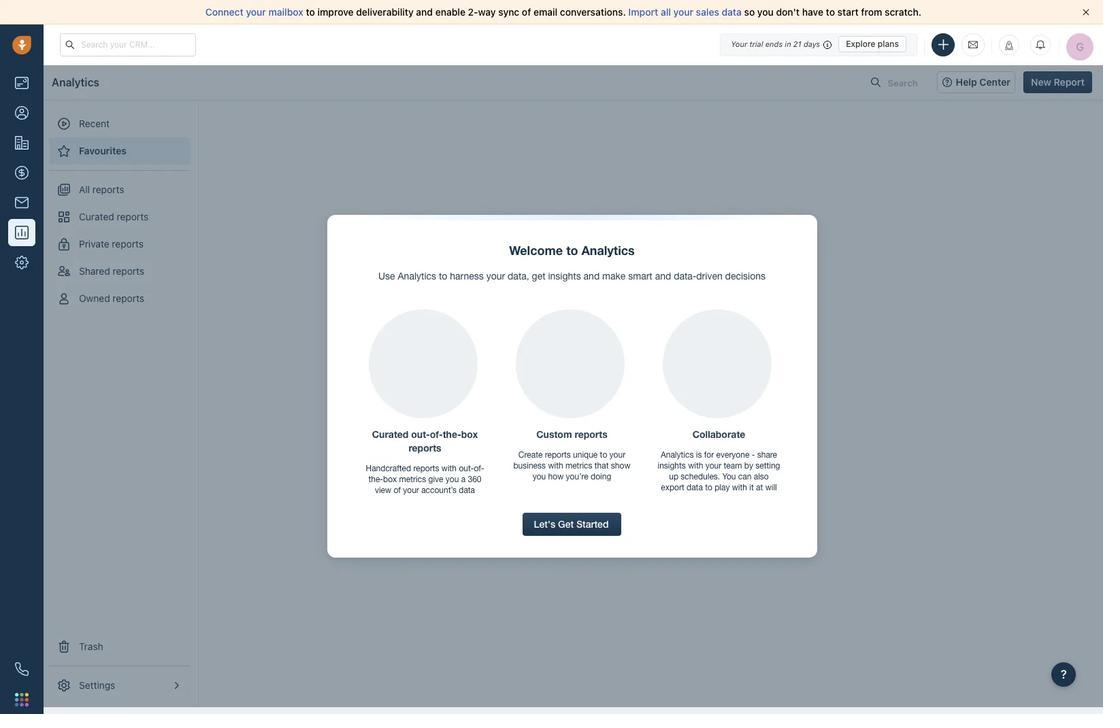 Task type: describe. For each thing, give the bounding box(es) containing it.
data
[[722, 6, 742, 18]]

don't
[[776, 6, 800, 18]]

import
[[628, 6, 658, 18]]

and
[[416, 6, 433, 18]]

scratch.
[[885, 6, 922, 18]]

explore plans link
[[839, 36, 907, 52]]

conversations.
[[560, 6, 626, 18]]

in
[[785, 39, 791, 48]]

connect your mailbox link
[[205, 6, 306, 18]]

your
[[731, 39, 747, 48]]

start
[[838, 6, 859, 18]]

sales
[[696, 6, 719, 18]]

have
[[802, 6, 824, 18]]

deliverability
[[356, 6, 414, 18]]

you
[[757, 6, 774, 18]]

2 to from the left
[[826, 6, 835, 18]]

1 your from the left
[[246, 6, 266, 18]]

explore plans
[[846, 39, 899, 49]]

1 to from the left
[[306, 6, 315, 18]]

phone image
[[15, 663, 29, 677]]

plans
[[878, 39, 899, 49]]

send email image
[[968, 39, 978, 50]]

phone element
[[8, 656, 35, 683]]



Task type: locate. For each thing, give the bounding box(es) containing it.
explore
[[846, 39, 876, 49]]

mailbox
[[269, 6, 303, 18]]

connect your mailbox to improve deliverability and enable 2-way sync of email conversations. import all your sales data so you don't have to start from scratch.
[[205, 6, 922, 18]]

of
[[522, 6, 531, 18]]

to
[[306, 6, 315, 18], [826, 6, 835, 18]]

your trial ends in 21 days
[[731, 39, 820, 48]]

freshworks switcher image
[[15, 693, 29, 707]]

to right mailbox
[[306, 6, 315, 18]]

import all your sales data link
[[628, 6, 744, 18]]

your left mailbox
[[246, 6, 266, 18]]

all
[[661, 6, 671, 18]]

improve
[[318, 6, 354, 18]]

your right "all"
[[674, 6, 694, 18]]

email
[[534, 6, 558, 18]]

1 horizontal spatial to
[[826, 6, 835, 18]]

1 horizontal spatial your
[[674, 6, 694, 18]]

to left start
[[826, 6, 835, 18]]

ends
[[765, 39, 783, 48]]

so
[[744, 6, 755, 18]]

0 horizontal spatial your
[[246, 6, 266, 18]]

trial
[[750, 39, 763, 48]]

21
[[793, 39, 802, 48]]

2-
[[468, 6, 478, 18]]

sync
[[498, 6, 519, 18]]

close image
[[1083, 9, 1090, 16]]

days
[[804, 39, 820, 48]]

what's new image
[[1005, 40, 1014, 50]]

connect
[[205, 6, 244, 18]]

2 your from the left
[[674, 6, 694, 18]]

from
[[861, 6, 882, 18]]

Search your CRM... text field
[[60, 33, 196, 56]]

way
[[478, 6, 496, 18]]

your
[[246, 6, 266, 18], [674, 6, 694, 18]]

0 horizontal spatial to
[[306, 6, 315, 18]]

enable
[[435, 6, 466, 18]]



